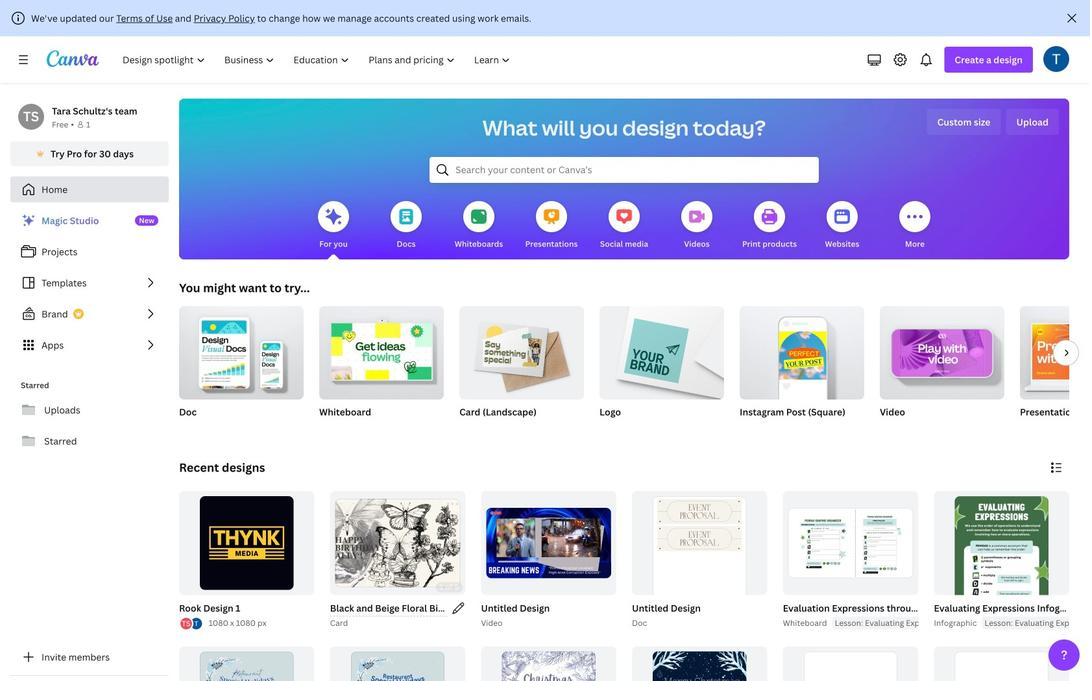Task type: vqa. For each thing, say whether or not it's contained in the screenshot.
bob builder icon
no



Task type: locate. For each thing, give the bounding box(es) containing it.
list
[[10, 208, 169, 358], [179, 617, 203, 631]]

Search search field
[[456, 158, 793, 182]]

None search field
[[430, 157, 819, 183]]

tara schultz image
[[1043, 46, 1069, 72]]

1 vertical spatial list
[[179, 617, 203, 631]]

group
[[319, 301, 444, 435], [319, 301, 444, 400], [459, 301, 584, 435], [459, 301, 584, 400], [600, 301, 724, 435], [600, 301, 724, 400], [740, 301, 864, 435], [740, 301, 864, 400], [880, 301, 1004, 435], [880, 301, 1004, 400], [179, 306, 304, 435], [1020, 306, 1090, 435], [1020, 306, 1090, 400], [176, 491, 314, 631], [327, 491, 493, 630], [330, 491, 465, 595], [478, 491, 616, 630], [481, 491, 616, 595], [629, 491, 767, 630], [632, 491, 767, 629], [780, 491, 1023, 630], [783, 491, 918, 595], [931, 491, 1090, 681], [934, 491, 1069, 681], [179, 647, 314, 681], [330, 647, 465, 681], [481, 647, 616, 681], [632, 647, 767, 681], [783, 647, 918, 681], [934, 647, 1069, 681]]

0 horizontal spatial list
[[10, 208, 169, 358]]

0 vertical spatial list
[[10, 208, 169, 358]]

top level navigation element
[[114, 47, 521, 73]]



Task type: describe. For each thing, give the bounding box(es) containing it.
1 horizontal spatial list
[[179, 617, 203, 631]]

tara schultz's team image
[[18, 104, 44, 130]]

tara schultz's team element
[[18, 104, 44, 130]]



